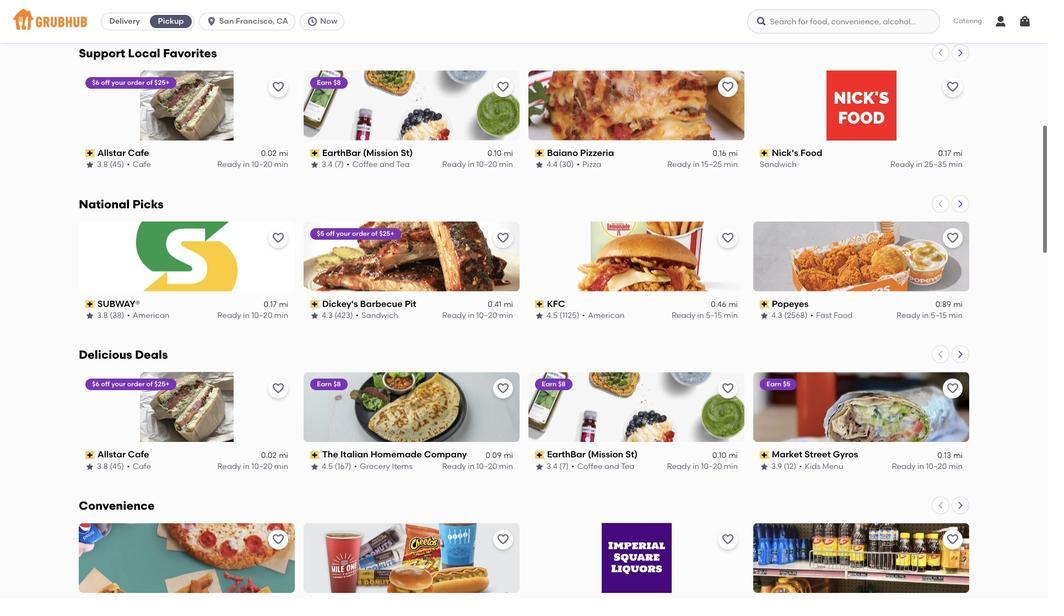 Task type: vqa. For each thing, say whether or not it's contained in the screenshot.


Task type: describe. For each thing, give the bounding box(es) containing it.
2 3.9 (12) from the top
[[772, 462, 797, 471]]

mi for market street gyros logo
[[954, 451, 963, 460]]

1 vertical spatial your
[[336, 230, 351, 237]]

0.02 for delicious deals
[[261, 451, 277, 460]]

market street gyros
[[772, 450, 859, 460]]

mi for kfc logo
[[729, 300, 738, 309]]

imperial square liquors logo image
[[602, 523, 672, 593]]

market street gyros logo image
[[754, 372, 970, 442]]

0.89 mi
[[936, 300, 963, 309]]

(30)
[[559, 160, 574, 169]]

• coffee and tea for the left earthbar (mission st) logo
[[347, 160, 410, 169]]

nick's
[[772, 148, 799, 158]]

san francisco, ca button
[[199, 13, 300, 30]]

of for deals
[[146, 381, 153, 388]]

$6 for delicious
[[92, 381, 99, 388]]

catering button
[[946, 9, 990, 34]]

$25+ for local
[[154, 79, 170, 86]]

support local favorites
[[79, 46, 217, 60]]

subway®
[[97, 299, 140, 309]]

$8 for support local favorites
[[333, 79, 341, 86]]

barbecue
[[360, 299, 403, 309]]

1 (45) from the top
[[110, 9, 124, 18]]

0.09
[[486, 451, 502, 460]]

1 horizontal spatial earthbar
[[547, 450, 586, 460]]

delivery button
[[101, 13, 148, 30]]

ready in 25–35 min
[[891, 160, 963, 169]]

ca
[[277, 17, 288, 26]]

(45) for support
[[110, 160, 124, 169]]

4.4
[[547, 160, 558, 169]]

3.8 (45) for delicious
[[97, 462, 124, 471]]

kfc
[[547, 299, 565, 309]]

svg image inside san francisco, ca button
[[206, 16, 217, 27]]

0 horizontal spatial sandwich
[[362, 311, 399, 320]]

0.16 mi
[[713, 149, 738, 158]]

street
[[805, 450, 831, 460]]

your for local
[[111, 79, 126, 86]]

• coffee and tea for earthbar (mission st) logo to the bottom
[[572, 462, 635, 471]]

the italian homemade company
[[322, 450, 467, 460]]

1 3.9 from the top
[[772, 9, 782, 18]]

allstar for delicious
[[97, 450, 126, 460]]

0 vertical spatial earthbar
[[322, 148, 361, 158]]

(38)
[[110, 311, 124, 320]]

2 3.9 from the top
[[772, 462, 782, 471]]

pickup button
[[148, 13, 194, 30]]

0.17 mi for nick's food
[[939, 149, 963, 158]]

items
[[392, 462, 413, 471]]

5–15 for kfc
[[706, 311, 722, 320]]

$6 off your order of $25+ for local
[[92, 79, 170, 86]]

save this restaurant image for "imperial square liquors logo"
[[722, 533, 735, 547]]

now
[[320, 17, 338, 26]]

order for local
[[127, 79, 145, 86]]

1 3.9 (12) from the top
[[772, 9, 797, 18]]

homemade
[[371, 450, 422, 460]]

baiano pizzeria  logo image
[[529, 70, 745, 140]]

italian
[[341, 450, 369, 460]]

2 (167) from the top
[[335, 462, 351, 471]]

svg image
[[307, 16, 318, 27]]

0 horizontal spatial 0.10
[[488, 149, 502, 158]]

0 horizontal spatial coffee
[[353, 160, 378, 169]]

0.16
[[713, 149, 727, 158]]

of for local
[[146, 79, 153, 86]]

0.17 mi for subway®
[[264, 300, 288, 309]]

caret left icon image for picks
[[937, 199, 945, 208]]

• american for kfc
[[582, 311, 625, 320]]

0.46
[[711, 300, 727, 309]]

0.10 mi for earthbar (mission st) logo to the bottom
[[713, 451, 738, 460]]

mi for subway® logo
[[279, 300, 288, 309]]

2 kids from the top
[[805, 462, 821, 471]]

delicious deals
[[79, 348, 168, 362]]

nick's food
[[772, 148, 823, 158]]

mi for baiano pizzeria  logo
[[729, 149, 738, 158]]

kfc logo image
[[529, 221, 745, 291]]

• cafe for deals
[[127, 462, 151, 471]]

4.5 for the italian homemade company
[[322, 462, 333, 471]]

catering
[[954, 17, 982, 25]]

1 vertical spatial $25+
[[379, 230, 395, 237]]

0.17 for subway®
[[264, 300, 277, 309]]

• american for subway®
[[127, 311, 170, 320]]

save this restaurant image for popeyes logo
[[947, 231, 960, 245]]

favorites
[[163, 46, 217, 60]]

baiano pizzeria
[[547, 148, 614, 158]]

1 vertical spatial (7)
[[559, 462, 569, 471]]

0.41
[[488, 300, 502, 309]]

0 vertical spatial $5
[[317, 230, 324, 237]]

2 • kids menu from the top
[[799, 462, 844, 471]]

subscription pass image for nick's food
[[760, 149, 770, 157]]

jai ho indian grocery store logo image
[[754, 523, 970, 593]]

earn $8 for support local favorites
[[317, 79, 341, 86]]

1 vertical spatial 3.4 (7)
[[547, 462, 569, 471]]

4.5 (1125)
[[547, 311, 580, 320]]

company
[[424, 450, 467, 460]]

25–35
[[925, 160, 947, 169]]

3.8 for support
[[97, 160, 108, 169]]

mi for nick's food logo
[[954, 149, 963, 158]]

caret right icon image for deals
[[956, 350, 965, 359]]

mi for local allstar cafe logo
[[279, 149, 288, 158]]

save this restaurant image for kfc logo
[[722, 231, 735, 245]]

national picks
[[79, 197, 164, 211]]

(45) for delicious
[[110, 462, 124, 471]]

0 vertical spatial earthbar (mission st)
[[322, 148, 413, 158]]

0 horizontal spatial 3.4 (7)
[[322, 160, 344, 169]]

san
[[219, 17, 234, 26]]

5–15 for popeyes
[[931, 311, 947, 320]]

0 vertical spatial (7)
[[335, 160, 344, 169]]

0.89
[[936, 300, 952, 309]]

4.5 for kfc
[[547, 311, 558, 320]]

• fast food
[[811, 311, 853, 320]]

order for deals
[[127, 381, 145, 388]]

Search for food, convenience, alcohol... search field
[[748, 9, 941, 34]]

0.02 for support local favorites
[[261, 149, 277, 158]]

1 horizontal spatial $5
[[783, 381, 791, 388]]

pizzeria
[[580, 148, 614, 158]]

0 vertical spatial 3.4
[[322, 160, 333, 169]]

pit
[[405, 299, 417, 309]]

1 vertical spatial earthbar (mission st) logo image
[[529, 372, 745, 442]]

popeyes logo image
[[754, 221, 970, 291]]

1 (167) from the top
[[335, 9, 351, 18]]

0.13 mi
[[938, 451, 963, 460]]

$6 for support
[[92, 79, 99, 86]]

ready in 5–15 min for popeyes
[[897, 311, 963, 320]]

1 vertical spatial order
[[352, 230, 370, 237]]

1 horizontal spatial and
[[605, 462, 620, 471]]

grocery
[[360, 462, 390, 471]]

1 vertical spatial off
[[326, 230, 335, 237]]

pickup
[[158, 17, 184, 26]]

save this restaurant image for 7-eleven logo
[[272, 533, 285, 547]]

4 caret left icon image from the top
[[937, 501, 945, 510]]

national
[[79, 197, 130, 211]]

0 vertical spatial and
[[380, 160, 395, 169]]

mi for deals's allstar cafe logo
[[279, 451, 288, 460]]

4.3 (2568)
[[772, 311, 808, 320]]

• cafe for local
[[127, 160, 151, 169]]

local
[[128, 46, 160, 60]]

1 horizontal spatial tea
[[621, 462, 635, 471]]

delicious
[[79, 348, 132, 362]]

the
[[322, 450, 338, 460]]

baiano
[[547, 148, 578, 158]]

0.09 mi
[[486, 451, 513, 460]]

dickey's
[[322, 299, 358, 309]]

• sandwich
[[356, 311, 399, 320]]

delivery
[[109, 17, 140, 26]]

caret right icon image for picks
[[956, 199, 965, 208]]



Task type: locate. For each thing, give the bounding box(es) containing it.
mi for popeyes logo
[[954, 300, 963, 309]]

market
[[772, 450, 803, 460]]

2 american from the left
[[588, 311, 625, 320]]

4.5 down "the"
[[322, 462, 333, 471]]

0.02
[[261, 149, 277, 158], [261, 451, 277, 460]]

4.3 (423)
[[322, 311, 353, 320]]

mi
[[279, 149, 288, 158], [504, 149, 513, 158], [729, 149, 738, 158], [954, 149, 963, 158], [279, 300, 288, 309], [504, 300, 513, 309], [729, 300, 738, 309], [954, 300, 963, 309], [279, 451, 288, 460], [504, 451, 513, 460], [729, 451, 738, 460], [954, 451, 963, 460]]

1 horizontal spatial earthbar (mission st)
[[547, 450, 638, 460]]

4.3 down popeyes
[[772, 311, 783, 320]]

1 vertical spatial • coffee and tea
[[572, 462, 635, 471]]

3.8 (45) up national
[[97, 160, 124, 169]]

1 horizontal spatial sandwich
[[760, 160, 797, 169]]

2 allstar cafe from the top
[[97, 450, 149, 460]]

(45)
[[110, 9, 124, 18], [110, 160, 124, 169], [110, 462, 124, 471]]

$6
[[92, 79, 99, 86], [92, 381, 99, 388]]

1 horizontal spatial 4.3
[[772, 311, 783, 320]]

1 vertical spatial allstar
[[97, 450, 126, 460]]

ready in 5–15 min down '0.46' on the right bottom
[[672, 311, 738, 320]]

1 vertical spatial food
[[834, 311, 853, 320]]

off for local
[[101, 79, 110, 86]]

1 vertical spatial (167)
[[335, 462, 351, 471]]

4.5 (167) down "the"
[[322, 462, 351, 471]]

3.8 (45) for support
[[97, 160, 124, 169]]

1 horizontal spatial 0.10
[[713, 451, 727, 460]]

caret left icon image
[[937, 48, 945, 57], [937, 199, 945, 208], [937, 350, 945, 359], [937, 501, 945, 510]]

0 vertical spatial off
[[101, 79, 110, 86]]

2 4.3 from the left
[[772, 311, 783, 320]]

now button
[[300, 13, 349, 30]]

1 vertical spatial 0.02
[[261, 451, 277, 460]]

1 vertical spatial 3.4
[[547, 462, 558, 471]]

0 horizontal spatial food
[[801, 148, 823, 158]]

(45) up national picks
[[110, 160, 124, 169]]

allstar cafe up national picks
[[97, 148, 149, 158]]

5–15 down 0.89
[[931, 311, 947, 320]]

$8 for delicious deals
[[333, 381, 341, 388]]

subscription pass image
[[760, 149, 770, 157], [85, 300, 95, 308], [535, 451, 545, 459], [760, 451, 770, 459]]

3.8 (45)
[[97, 9, 124, 18], [97, 160, 124, 169], [97, 462, 124, 471]]

star icon image
[[85, 10, 94, 18], [310, 10, 319, 18], [760, 10, 769, 18], [85, 161, 94, 169], [310, 161, 319, 169], [535, 161, 544, 169], [85, 312, 94, 320], [310, 312, 319, 320], [535, 312, 544, 320], [760, 312, 769, 320], [85, 463, 94, 471], [310, 463, 319, 471], [535, 463, 544, 471], [760, 463, 769, 471]]

1 horizontal spatial ready in 5–15 min
[[897, 311, 963, 320]]

subscription pass image left subway®
[[85, 300, 95, 308]]

1 vertical spatial 3.9
[[772, 462, 782, 471]]

5–15 down '0.46' on the right bottom
[[706, 311, 722, 320]]

fast
[[816, 311, 832, 320]]

1 (12) from the top
[[784, 9, 797, 18]]

1 vertical spatial (mission
[[588, 450, 624, 460]]

allstar cafe logo image for deals
[[140, 372, 234, 442]]

1 0.02 mi from the top
[[261, 149, 288, 158]]

caret left icon image for deals
[[937, 350, 945, 359]]

gyros
[[833, 450, 859, 460]]

(1125)
[[560, 311, 580, 320]]

sandwich down barbecue
[[362, 311, 399, 320]]

sandwich down nick's
[[760, 160, 797, 169]]

• american right (38)
[[127, 311, 170, 320]]

$6 off your order of $25+ for deals
[[92, 381, 170, 388]]

svg image
[[995, 15, 1008, 28], [1019, 15, 1032, 28], [206, 16, 217, 27], [757, 16, 768, 27]]

american for kfc
[[588, 311, 625, 320]]

deals
[[135, 348, 168, 362]]

support
[[79, 46, 125, 60]]

cafe
[[133, 9, 151, 18], [128, 148, 149, 158], [133, 160, 151, 169], [128, 450, 149, 460], [133, 462, 151, 471]]

0 vertical spatial 0.17
[[939, 149, 952, 158]]

2 4.5 (167) from the top
[[322, 462, 351, 471]]

1 • kids menu from the top
[[799, 9, 844, 18]]

earn $5
[[767, 381, 791, 388]]

1 $6 from the top
[[92, 79, 99, 86]]

0.02 mi for support local favorites
[[261, 149, 288, 158]]

0.10 mi for the left earthbar (mission st) logo
[[488, 149, 513, 158]]

1 0.02 from the top
[[261, 149, 277, 158]]

(167) down italian
[[335, 462, 351, 471]]

1 horizontal spatial 0.17 mi
[[939, 149, 963, 158]]

1 vertical spatial sandwich
[[362, 311, 399, 320]]

1 vertical spatial earthbar
[[547, 450, 586, 460]]

$6 off your order of $25+ down delicious deals
[[92, 381, 170, 388]]

3 3.8 (45) from the top
[[97, 462, 124, 471]]

3.8 (45) up convenience on the bottom left of the page
[[97, 462, 124, 471]]

(423)
[[335, 311, 353, 320]]

ready in 10–20 min
[[217, 9, 288, 18], [892, 9, 963, 18], [217, 160, 288, 169], [442, 160, 513, 169], [217, 311, 288, 320], [442, 311, 513, 320], [217, 462, 288, 471], [442, 462, 513, 471], [667, 462, 738, 471], [892, 462, 963, 471]]

• cafe up convenience on the bottom left of the page
[[127, 462, 151, 471]]

1 horizontal spatial earthbar (mission st) logo image
[[529, 372, 745, 442]]

0 vertical spatial (45)
[[110, 9, 124, 18]]

save this restaurant image
[[497, 231, 510, 245], [722, 231, 735, 245], [947, 231, 960, 245], [947, 382, 960, 396], [272, 533, 285, 547], [722, 533, 735, 547], [947, 533, 960, 547]]

off for deals
[[101, 381, 110, 388]]

4.5 (167)
[[322, 9, 351, 18], [322, 462, 351, 471]]

4.3 left (423)
[[322, 311, 333, 320]]

popeyes
[[772, 299, 809, 309]]

3 3.8 from the top
[[97, 311, 108, 320]]

caret right icon image
[[956, 48, 965, 57], [956, 199, 965, 208], [956, 350, 965, 359], [956, 501, 965, 510]]

2 ready in 5–15 min from the left
[[897, 311, 963, 320]]

1 horizontal spatial (mission
[[588, 450, 624, 460]]

allstar cafe up convenience on the bottom left of the page
[[97, 450, 149, 460]]

3 • cafe from the top
[[127, 462, 151, 471]]

earthbar (mission st)
[[322, 148, 413, 158], [547, 450, 638, 460]]

subscription pass image for market street gyros
[[760, 451, 770, 459]]

4.5 down kfc
[[547, 311, 558, 320]]

chevron extramile logo image
[[304, 523, 520, 593]]

0 vertical spatial • coffee and tea
[[347, 160, 410, 169]]

st) for earthbar (mission st) logo to the bottom
[[626, 450, 638, 460]]

3.8 up convenience on the bottom left of the page
[[97, 462, 108, 471]]

4.3 for dickey's barbecue pit
[[322, 311, 333, 320]]

1 horizontal spatial 0.10 mi
[[713, 451, 738, 460]]

(2568)
[[784, 311, 808, 320]]

2 allstar from the top
[[97, 450, 126, 460]]

0.41 mi
[[488, 300, 513, 309]]

your
[[111, 79, 126, 86], [336, 230, 351, 237], [111, 381, 126, 388]]

earn $8 for delicious deals
[[317, 381, 341, 388]]

0 vertical spatial 3.4 (7)
[[322, 160, 344, 169]]

food right fast
[[834, 311, 853, 320]]

1 allstar from the top
[[97, 148, 126, 158]]

0.13
[[938, 451, 952, 460]]

1 vertical spatial of
[[371, 230, 378, 237]]

3.8 left (38)
[[97, 311, 108, 320]]

0 vertical spatial of
[[146, 79, 153, 86]]

0 vertical spatial • cafe
[[127, 9, 151, 18]]

1 horizontal spatial • coffee and tea
[[572, 462, 635, 471]]

2 menu from the top
[[823, 462, 844, 471]]

0.46 mi
[[711, 300, 738, 309]]

allstar cafe for support
[[97, 148, 149, 158]]

2 vertical spatial (45)
[[110, 462, 124, 471]]

1 vertical spatial 0.17
[[264, 300, 277, 309]]

caret right icon image for local
[[956, 48, 965, 57]]

3.8 for national
[[97, 311, 108, 320]]

1 5–15 from the left
[[706, 311, 722, 320]]

francisco,
[[236, 17, 275, 26]]

• cafe
[[127, 9, 151, 18], [127, 160, 151, 169], [127, 462, 151, 471]]

1 vertical spatial (12)
[[784, 462, 797, 471]]

st)
[[401, 148, 413, 158], [626, 450, 638, 460]]

american for subway®
[[133, 311, 170, 320]]

0 horizontal spatial st)
[[401, 148, 413, 158]]

1 horizontal spatial (7)
[[559, 462, 569, 471]]

0 vertical spatial 0.02
[[261, 149, 277, 158]]

earthbar (mission st) logo image
[[304, 70, 520, 140], [529, 372, 745, 442]]

subscription pass image for subway®
[[85, 300, 95, 308]]

1 3.8 from the top
[[97, 9, 108, 18]]

2 caret right icon image from the top
[[956, 199, 965, 208]]

pizza
[[583, 160, 602, 169]]

10–20
[[252, 9, 272, 18], [926, 9, 947, 18], [252, 160, 272, 169], [476, 160, 497, 169], [252, 311, 272, 320], [476, 311, 497, 320], [252, 462, 272, 471], [476, 462, 497, 471], [701, 462, 722, 471], [926, 462, 947, 471]]

$8
[[333, 79, 341, 86], [333, 381, 341, 388], [558, 381, 566, 388]]

subscription pass image left nick's
[[760, 149, 770, 157]]

2 0.02 mi from the top
[[261, 451, 288, 460]]

the italian homemade company logo image
[[304, 372, 520, 442]]

4.4 (30)
[[547, 160, 574, 169]]

ready
[[217, 9, 241, 18], [892, 9, 916, 18], [217, 160, 241, 169], [442, 160, 466, 169], [668, 160, 691, 169], [891, 160, 915, 169], [217, 311, 241, 320], [442, 311, 466, 320], [672, 311, 696, 320], [897, 311, 921, 320], [217, 462, 241, 471], [442, 462, 466, 471], [667, 462, 691, 471], [892, 462, 916, 471]]

(167)
[[335, 9, 351, 18], [335, 462, 351, 471]]

0 horizontal spatial earthbar (mission st)
[[322, 148, 413, 158]]

menu
[[823, 9, 844, 18], [823, 462, 844, 471]]

0 vertical spatial 3.9 (12)
[[772, 9, 797, 18]]

(7)
[[335, 160, 344, 169], [559, 462, 569, 471]]

0 horizontal spatial (mission
[[363, 148, 399, 158]]

caret left icon image for local
[[937, 48, 945, 57]]

• american
[[127, 311, 170, 320], [582, 311, 625, 320]]

• cafe left pickup
[[127, 9, 151, 18]]

convenience
[[79, 499, 155, 513]]

2 3.8 (45) from the top
[[97, 160, 124, 169]]

caret right icon image down ready in 25–35 min
[[956, 199, 965, 208]]

nick's food logo image
[[827, 70, 897, 140]]

0.10
[[488, 149, 502, 158], [713, 451, 727, 460]]

allstar for support
[[97, 148, 126, 158]]

subscription pass image
[[85, 149, 95, 157], [310, 149, 320, 157], [535, 149, 545, 157], [310, 300, 320, 308], [535, 300, 545, 308], [760, 300, 770, 308], [85, 451, 95, 459], [310, 451, 320, 459]]

(167) right svg icon
[[335, 9, 351, 18]]

3.8 (45) up support
[[97, 9, 124, 18]]

1 vertical spatial and
[[605, 462, 620, 471]]

1 vertical spatial • kids menu
[[799, 462, 844, 471]]

1 vertical spatial earthbar (mission st)
[[547, 450, 638, 460]]

0 vertical spatial (167)
[[335, 9, 351, 18]]

3 (45) from the top
[[110, 462, 124, 471]]

3.4
[[322, 160, 333, 169], [547, 462, 558, 471]]

dickey's barbecue pit logo image
[[304, 221, 520, 291]]

3.8 for delicious
[[97, 462, 108, 471]]

food right nick's
[[801, 148, 823, 158]]

coffee
[[353, 160, 378, 169], [577, 462, 603, 471]]

ready in 5–15 min for kfc
[[672, 311, 738, 320]]

mi for dickey's barbecue pit logo
[[504, 300, 513, 309]]

0.02 mi for delicious deals
[[261, 451, 288, 460]]

0.17 for nick's food
[[939, 149, 952, 158]]

0 vertical spatial (mission
[[363, 148, 399, 158]]

subscription pass image right 0.09 mi
[[535, 451, 545, 459]]

2 5–15 from the left
[[931, 311, 947, 320]]

$5
[[317, 230, 324, 237], [783, 381, 791, 388]]

2 $6 off your order of $25+ from the top
[[92, 381, 170, 388]]

1 allstar cafe logo image from the top
[[140, 70, 234, 140]]

0 vertical spatial 4.5 (167)
[[322, 9, 351, 18]]

0 horizontal spatial ready in 5–15 min
[[672, 311, 738, 320]]

2 allstar cafe logo image from the top
[[140, 372, 234, 442]]

1 4.3 from the left
[[322, 311, 333, 320]]

subscription pass image left "market"
[[760, 451, 770, 459]]

2 vertical spatial • cafe
[[127, 462, 151, 471]]

$6 down support
[[92, 79, 99, 86]]

0 vertical spatial allstar
[[97, 148, 126, 158]]

0 vertical spatial 0.17 mi
[[939, 149, 963, 158]]

ready in 5–15 min down 0.89
[[897, 311, 963, 320]]

subway® logo image
[[79, 221, 295, 291]]

2 (45) from the top
[[110, 160, 124, 169]]

1 4.5 (167) from the top
[[322, 9, 351, 18]]

0 horizontal spatial • coffee and tea
[[347, 160, 410, 169]]

1 vertical spatial 3.8 (45)
[[97, 160, 124, 169]]

1 horizontal spatial coffee
[[577, 462, 603, 471]]

main navigation navigation
[[0, 0, 1049, 43]]

3.9 (12)
[[772, 9, 797, 18], [772, 462, 797, 471]]

allstar up national
[[97, 148, 126, 158]]

0 vertical spatial tea
[[396, 160, 410, 169]]

american right (38)
[[133, 311, 170, 320]]

0 vertical spatial 4.5
[[322, 9, 333, 18]]

0 horizontal spatial 5–15
[[706, 311, 722, 320]]

1 3.8 (45) from the top
[[97, 9, 124, 18]]

4.3 for popeyes
[[772, 311, 783, 320]]

0 horizontal spatial 0.10 mi
[[488, 149, 513, 158]]

1 vertical spatial 0.02 mi
[[261, 451, 288, 460]]

7-eleven logo image
[[79, 523, 295, 593]]

4 3.8 from the top
[[97, 462, 108, 471]]

0 vertical spatial coffee
[[353, 160, 378, 169]]

save this restaurant image for jai ho indian grocery store logo
[[947, 533, 960, 547]]

15–25
[[702, 160, 722, 169]]

1 horizontal spatial american
[[588, 311, 625, 320]]

subscription pass image for earthbar (mission st)
[[535, 451, 545, 459]]

1 horizontal spatial 5–15
[[931, 311, 947, 320]]

allstar cafe logo image for local
[[140, 70, 234, 140]]

2 • american from the left
[[582, 311, 625, 320]]

2 vertical spatial $25+
[[154, 381, 170, 388]]

1 allstar cafe from the top
[[97, 148, 149, 158]]

3 caret left icon image from the top
[[937, 350, 945, 359]]

0 vertical spatial earthbar (mission st) logo image
[[304, 70, 520, 140]]

0 horizontal spatial • american
[[127, 311, 170, 320]]

2 caret left icon image from the top
[[937, 199, 945, 208]]

$25+ for deals
[[154, 381, 170, 388]]

allstar cafe for delicious
[[97, 450, 149, 460]]

0.02 mi
[[261, 149, 288, 158], [261, 451, 288, 460]]

allstar up convenience on the bottom left of the page
[[97, 450, 126, 460]]

of
[[146, 79, 153, 86], [371, 230, 378, 237], [146, 381, 153, 388]]

0 horizontal spatial 0.17
[[264, 300, 277, 309]]

1 $6 off your order of $25+ from the top
[[92, 79, 170, 86]]

1 vertical spatial tea
[[621, 462, 635, 471]]

allstar cafe
[[97, 148, 149, 158], [97, 450, 149, 460]]

4.5 (167) right svg icon
[[322, 9, 351, 18]]

• pizza
[[577, 160, 602, 169]]

0 vertical spatial • kids menu
[[799, 9, 844, 18]]

0 horizontal spatial (7)
[[335, 160, 344, 169]]

0 horizontal spatial 3.4
[[322, 160, 333, 169]]

3.8 up national
[[97, 160, 108, 169]]

0 vertical spatial (12)
[[784, 9, 797, 18]]

• cafe up picks
[[127, 160, 151, 169]]

4 caret right icon image from the top
[[956, 501, 965, 510]]

caret right icon image down 0.89 mi
[[956, 350, 965, 359]]

0 vertical spatial menu
[[823, 9, 844, 18]]

0.17 mi
[[939, 149, 963, 158], [264, 300, 288, 309]]

ready in 15–25 min
[[668, 160, 738, 169]]

$6 off your order of $25+ down local
[[92, 79, 170, 86]]

$6 down delicious
[[92, 381, 99, 388]]

0 vertical spatial 3.9
[[772, 9, 782, 18]]

0 vertical spatial 0.10 mi
[[488, 149, 513, 158]]

dickey's barbecue pit
[[322, 299, 417, 309]]

2 vertical spatial order
[[127, 381, 145, 388]]

your for deals
[[111, 381, 126, 388]]

save this restaurant image
[[272, 80, 285, 94], [497, 80, 510, 94], [722, 80, 735, 94], [947, 80, 960, 94], [272, 231, 285, 245], [272, 382, 285, 396], [497, 382, 510, 396], [722, 382, 735, 396], [497, 533, 510, 547]]

2 $6 from the top
[[92, 381, 99, 388]]

1 caret right icon image from the top
[[956, 48, 965, 57]]

3 caret right icon image from the top
[[956, 350, 965, 359]]

1 horizontal spatial 3.4
[[547, 462, 558, 471]]

st) for the left earthbar (mission st) logo
[[401, 148, 413, 158]]

0 horizontal spatial and
[[380, 160, 395, 169]]

5–15
[[706, 311, 722, 320], [931, 311, 947, 320]]

0 vertical spatial st)
[[401, 148, 413, 158]]

• coffee and tea
[[347, 160, 410, 169], [572, 462, 635, 471]]

2 3.8 from the top
[[97, 160, 108, 169]]

1 vertical spatial $5
[[783, 381, 791, 388]]

0 vertical spatial 3.8 (45)
[[97, 9, 124, 18]]

$5 off your order of $25+
[[317, 230, 395, 237]]

mi for the italian homemade company logo
[[504, 451, 513, 460]]

$25+
[[154, 79, 170, 86], [379, 230, 395, 237], [154, 381, 170, 388]]

3.8 (38)
[[97, 311, 124, 320]]

1 kids from the top
[[805, 9, 821, 18]]

earn $8
[[317, 79, 341, 86], [317, 381, 341, 388], [542, 381, 566, 388]]

0.10 mi
[[488, 149, 513, 158], [713, 451, 738, 460]]

caret right icon image down catering button
[[956, 48, 965, 57]]

1 menu from the top
[[823, 9, 844, 18]]

0 vertical spatial $6
[[92, 79, 99, 86]]

1 vertical spatial $6 off your order of $25+
[[92, 381, 170, 388]]

3.8 left delivery
[[97, 9, 108, 18]]

1 vertical spatial $6
[[92, 381, 99, 388]]

allstar cafe logo image
[[140, 70, 234, 140], [140, 372, 234, 442]]

•
[[127, 9, 130, 18], [799, 9, 803, 18], [127, 160, 130, 169], [347, 160, 350, 169], [577, 160, 580, 169], [127, 311, 130, 320], [356, 311, 359, 320], [582, 311, 585, 320], [811, 311, 814, 320], [127, 462, 130, 471], [354, 462, 357, 471], [572, 462, 575, 471], [799, 462, 803, 471]]

1 • american from the left
[[127, 311, 170, 320]]

(45) up support
[[110, 9, 124, 18]]

in
[[243, 9, 250, 18], [918, 9, 924, 18], [243, 160, 250, 169], [468, 160, 475, 169], [693, 160, 700, 169], [916, 160, 923, 169], [243, 311, 250, 320], [468, 311, 475, 320], [698, 311, 704, 320], [923, 311, 929, 320], [243, 462, 250, 471], [468, 462, 475, 471], [693, 462, 700, 471], [918, 462, 924, 471]]

earn
[[317, 79, 332, 86], [317, 381, 332, 388], [542, 381, 557, 388], [767, 381, 782, 388]]

1 vertical spatial 0.10
[[713, 451, 727, 460]]

2 0.02 from the top
[[261, 451, 277, 460]]

picks
[[133, 197, 164, 211]]

0 horizontal spatial 4.3
[[322, 311, 333, 320]]

0 horizontal spatial earthbar (mission st) logo image
[[304, 70, 520, 140]]

2 (12) from the top
[[784, 462, 797, 471]]

2 • cafe from the top
[[127, 160, 151, 169]]

1 ready in 5–15 min from the left
[[672, 311, 738, 320]]

• american right (1125)
[[582, 311, 625, 320]]

ready in 5–15 min
[[672, 311, 738, 320], [897, 311, 963, 320]]

(45) up convenience on the bottom left of the page
[[110, 462, 124, 471]]

american right (1125)
[[588, 311, 625, 320]]

0.17
[[939, 149, 952, 158], [264, 300, 277, 309]]

off
[[101, 79, 110, 86], [326, 230, 335, 237], [101, 381, 110, 388]]

1 • cafe from the top
[[127, 9, 151, 18]]

1 vertical spatial coffee
[[577, 462, 603, 471]]

1 caret left icon image from the top
[[937, 48, 945, 57]]

san francisco, ca
[[219, 17, 288, 26]]

4.3
[[322, 311, 333, 320], [772, 311, 783, 320]]

1 horizontal spatial 0.17
[[939, 149, 952, 158]]

1 american from the left
[[133, 311, 170, 320]]

caret right icon image down 0.13 mi
[[956, 501, 965, 510]]

3.4 (7)
[[322, 160, 344, 169], [547, 462, 569, 471]]

earthbar
[[322, 148, 361, 158], [547, 450, 586, 460]]

tea
[[396, 160, 410, 169], [621, 462, 635, 471]]

• grocery items
[[354, 462, 413, 471]]

4.5 right svg icon
[[322, 9, 333, 18]]

1 vertical spatial menu
[[823, 462, 844, 471]]

0 vertical spatial sandwich
[[760, 160, 797, 169]]

1 horizontal spatial st)
[[626, 450, 638, 460]]

allstar
[[97, 148, 126, 158], [97, 450, 126, 460]]



